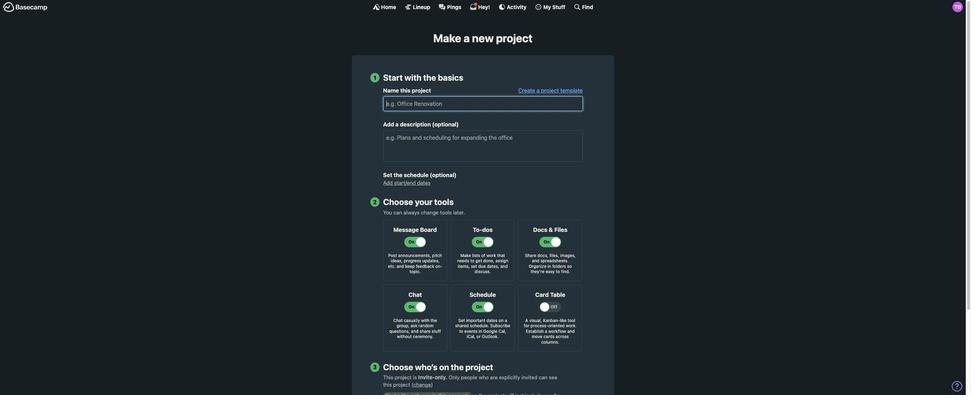 Task type: vqa. For each thing, say whether or not it's contained in the screenshot.
"a" inside the set important dates on a shared schedule. subscribe to events in google cal, ical, or outlook.
yes



Task type: describe. For each thing, give the bounding box(es) containing it.
add start/end dates link
[[383, 180, 430, 186]]

to inside share docs, files, images, and spreadsheets. organize in folders so they're easy to find.
[[556, 270, 560, 275]]

files
[[554, 227, 567, 234]]

that
[[497, 253, 505, 259]]

cards
[[544, 335, 555, 340]]

and inside post announcements, pitch ideas, progress updates, etc. and keep feedback on- topic.
[[397, 264, 404, 269]]

google
[[483, 329, 497, 335]]

casually
[[404, 318, 420, 324]]

schedule
[[470, 292, 496, 299]]

events
[[464, 329, 477, 335]]

to inside make lists of work that needs to get done, assign items, set due dates, and discuss.
[[470, 259, 474, 264]]

new
[[472, 32, 494, 45]]

start with the basics
[[383, 73, 463, 83]]

change )
[[413, 382, 433, 389]]

chat for chat
[[408, 292, 422, 299]]

1 vertical spatial change
[[413, 382, 431, 389]]

outlook.
[[482, 335, 499, 340]]

make a new project
[[433, 32, 532, 45]]

share
[[525, 253, 536, 259]]

pings
[[447, 4, 461, 10]]

ceremony.
[[413, 335, 433, 340]]

(optional) for set the schedule (optional) add start/end dates
[[430, 172, 456, 179]]

columns.
[[541, 340, 559, 346]]

feedback
[[416, 264, 434, 269]]

post
[[388, 253, 397, 259]]

process-
[[531, 324, 548, 329]]

share docs, files, images, and spreadsheets. organize in folders so they're easy to find.
[[525, 253, 576, 275]]

(optional) for add a description (optional)
[[432, 122, 459, 128]]

and inside make lists of work that needs to get done, assign items, set due dates, and discuss.
[[500, 264, 508, 269]]

without
[[397, 335, 412, 340]]

change link
[[413, 382, 431, 389]]

my
[[543, 4, 551, 10]]

create a project template
[[518, 88, 583, 94]]

needs
[[457, 259, 469, 264]]

the left basics
[[423, 73, 436, 83]]

0 vertical spatial with
[[405, 73, 421, 83]]

to-
[[473, 227, 482, 234]]

home
[[381, 4, 396, 10]]

only
[[449, 375, 460, 381]]

you
[[383, 210, 392, 216]]

set for the
[[383, 172, 392, 179]]

this
[[383, 375, 393, 381]]

oriented
[[548, 324, 565, 329]]

visual,
[[529, 318, 542, 324]]

schedule.
[[470, 324, 489, 329]]

choose for choose your tools
[[383, 198, 413, 207]]

discuss.
[[475, 270, 491, 275]]

or
[[477, 335, 481, 340]]

to-dos
[[473, 227, 493, 234]]

and inside share docs, files, images, and spreadsheets. organize in folders so they're easy to find.
[[532, 259, 539, 264]]

your
[[415, 198, 433, 207]]

dates inside set important dates on a shared schedule. subscribe to events in google cal, ical, or outlook.
[[487, 318, 498, 324]]

start/end
[[394, 180, 416, 186]]

dates,
[[487, 264, 499, 269]]

Add a description (optional) text field
[[383, 131, 583, 162]]

cal,
[[499, 329, 506, 335]]

lineup
[[413, 4, 430, 10]]

name
[[383, 88, 399, 94]]

activity link
[[498, 4, 527, 11]]

project down activity link
[[496, 32, 532, 45]]

with inside chat casually with the group, ask random questions, and share stuff without ceremony.
[[421, 318, 429, 324]]

group,
[[397, 324, 409, 329]]

hey!
[[478, 4, 490, 10]]

a for make
[[464, 32, 470, 45]]

done,
[[483, 259, 494, 264]]

tyler black image
[[953, 2, 963, 12]]

always
[[404, 210, 420, 216]]

you can always change tools later.
[[383, 210, 465, 216]]

0 vertical spatial change
[[421, 210, 439, 216]]

can inside only people who are explicitly invited can see this project (
[[539, 375, 547, 381]]

add inside set the schedule (optional) add start/end dates
[[383, 180, 393, 186]]

0 horizontal spatial can
[[393, 210, 402, 216]]

this project is invite-only.
[[383, 375, 447, 381]]

tool
[[568, 318, 575, 324]]

the inside chat casually with the group, ask random questions, and share stuff without ceremony.
[[431, 318, 437, 324]]

set the schedule (optional) add start/end dates
[[383, 172, 456, 186]]

set for important
[[458, 318, 465, 324]]

move
[[532, 335, 542, 340]]

are
[[490, 375, 498, 381]]

to inside set important dates on a shared schedule. subscribe to events in google cal, ical, or outlook.
[[459, 329, 463, 335]]

due
[[478, 264, 486, 269]]

make for make a new project
[[433, 32, 461, 45]]

shared
[[455, 324, 469, 329]]

a for create
[[537, 88, 540, 94]]

in inside set important dates on a shared schedule. subscribe to events in google cal, ical, or outlook.
[[479, 329, 482, 335]]

1 vertical spatial tools
[[440, 210, 452, 216]]

chat for chat casually with the group, ask random questions, and share stuff without ceremony.
[[393, 318, 403, 324]]

dates inside set the schedule (optional) add start/end dates
[[417, 180, 430, 186]]

lists
[[472, 253, 480, 259]]

questions,
[[389, 329, 410, 335]]

choose your tools
[[383, 198, 454, 207]]

keep
[[405, 264, 415, 269]]

1 vertical spatial on
[[439, 363, 449, 373]]

people
[[461, 375, 477, 381]]

the inside set the schedule (optional) add start/end dates
[[394, 172, 403, 179]]

project left template
[[541, 88, 559, 94]]

is
[[413, 375, 417, 381]]

chat casually with the group, ask random questions, and share stuff without ceremony.
[[389, 318, 441, 340]]

only.
[[435, 375, 447, 381]]

a
[[525, 318, 528, 324]]

set
[[471, 264, 477, 269]]

main element
[[0, 0, 966, 14]]

create
[[518, 88, 535, 94]]

announcements,
[[398, 253, 431, 259]]

in inside share docs, files, images, and spreadsheets. organize in folders so they're easy to find.
[[548, 264, 551, 269]]



Task type: locate. For each thing, give the bounding box(es) containing it.
random
[[419, 324, 434, 329]]

1 vertical spatial make
[[460, 253, 471, 259]]

and inside chat casually with the group, ask random questions, and share stuff without ceremony.
[[411, 329, 418, 335]]

add left start/end on the top left of page
[[383, 180, 393, 186]]

a right create on the top of page
[[537, 88, 540, 94]]

0 vertical spatial in
[[548, 264, 551, 269]]

make up the needs on the left bottom of the page
[[460, 253, 471, 259]]

set up add start/end dates link
[[383, 172, 392, 179]]

(optional) inside set the schedule (optional) add start/end dates
[[430, 172, 456, 179]]

1 horizontal spatial can
[[539, 375, 547, 381]]

dates up subscribe
[[487, 318, 498, 324]]

stuff
[[432, 329, 441, 335]]

project up who on the bottom
[[466, 363, 493, 373]]

1 horizontal spatial to
[[470, 259, 474, 264]]

0 vertical spatial add
[[383, 122, 394, 128]]

switch accounts image
[[3, 2, 48, 13]]

and down assign
[[500, 264, 508, 269]]

docs,
[[538, 253, 548, 259]]

with up random
[[421, 318, 429, 324]]

2 horizontal spatial to
[[556, 270, 560, 275]]

1 choose from the top
[[383, 198, 413, 207]]

1 vertical spatial this
[[383, 382, 392, 389]]

create a project template link
[[518, 88, 583, 94]]

only people who are explicitly invited can see this project (
[[383, 375, 557, 389]]

find button
[[574, 4, 593, 11]]

they're
[[531, 270, 544, 275]]

choose up you
[[383, 198, 413, 207]]

the up start/end on the top left of page
[[394, 172, 403, 179]]

my stuff button
[[535, 4, 565, 11]]

with up name this project
[[405, 73, 421, 83]]

get
[[476, 259, 482, 264]]

work.
[[566, 324, 577, 329]]

1 vertical spatial add
[[383, 180, 393, 186]]

2 choose from the top
[[383, 363, 413, 373]]

0 horizontal spatial chat
[[393, 318, 403, 324]]

0 horizontal spatial this
[[383, 382, 392, 389]]

set inside set the schedule (optional) add start/end dates
[[383, 172, 392, 179]]

a left new
[[464, 32, 470, 45]]

name this project
[[383, 88, 431, 94]]

change down the your
[[421, 210, 439, 216]]

find
[[582, 4, 593, 10]]

1 horizontal spatial in
[[548, 264, 551, 269]]

0 horizontal spatial on
[[439, 363, 449, 373]]

0 horizontal spatial set
[[383, 172, 392, 179]]

hey! button
[[470, 2, 490, 11]]

1 horizontal spatial on
[[499, 318, 504, 324]]

pings button
[[439, 4, 461, 11]]

ical,
[[467, 335, 475, 340]]

set important dates on a shared schedule. subscribe to events in google cal, ical, or outlook.
[[455, 318, 510, 340]]

make inside make lists of work that needs to get done, assign items, set due dates, and discuss.
[[460, 253, 471, 259]]

change
[[421, 210, 439, 216], [413, 382, 431, 389]]

basics
[[438, 73, 463, 83]]

(optional) right schedule
[[430, 172, 456, 179]]

this down "this"
[[383, 382, 392, 389]]

0 vertical spatial (optional)
[[432, 122, 459, 128]]

0 vertical spatial on
[[499, 318, 504, 324]]

for
[[524, 324, 529, 329]]

dates down schedule
[[417, 180, 430, 186]]

kanban-
[[543, 318, 560, 324]]

(optional)
[[432, 122, 459, 128], [430, 172, 456, 179]]

(optional) right description
[[432, 122, 459, 128]]

ideas,
[[391, 259, 403, 264]]

1 vertical spatial in
[[479, 329, 482, 335]]

chat up group,
[[393, 318, 403, 324]]

tools left later.
[[440, 210, 452, 216]]

see
[[549, 375, 557, 381]]

can right you
[[393, 210, 402, 216]]

items,
[[458, 264, 470, 269]]

this right name
[[400, 88, 410, 94]]

who
[[479, 375, 489, 381]]

1 horizontal spatial this
[[400, 88, 410, 94]]

across
[[556, 335, 569, 340]]

make for make lists of work that needs to get done, assign items, set due dates, and discuss.
[[460, 253, 471, 259]]

who's
[[415, 363, 437, 373]]

1 vertical spatial to
[[556, 270, 560, 275]]

can left see on the right bottom of the page
[[539, 375, 547, 381]]

can
[[393, 210, 402, 216], [539, 375, 547, 381]]

spreadsheets.
[[541, 259, 569, 264]]

1 vertical spatial choose
[[383, 363, 413, 373]]

my stuff
[[543, 4, 565, 10]]

and inside the a visual, kanban-like tool for process-oriented work. establish a workflow and move cards across columns.
[[567, 329, 575, 335]]

&
[[549, 227, 553, 234]]

workflow
[[548, 329, 566, 335]]

2 vertical spatial to
[[459, 329, 463, 335]]

in up easy
[[548, 264, 551, 269]]

ask
[[411, 324, 417, 329]]

1 vertical spatial chat
[[393, 318, 403, 324]]

chat down topic.
[[408, 292, 422, 299]]

1 horizontal spatial set
[[458, 318, 465, 324]]

card
[[535, 292, 549, 299]]

and up organize
[[532, 259, 539, 264]]

on up only. on the bottom left of page
[[439, 363, 449, 373]]

to up set
[[470, 259, 474, 264]]

0 vertical spatial tools
[[434, 198, 454, 207]]

a visual, kanban-like tool for process-oriented work. establish a workflow and move cards across columns.
[[524, 318, 577, 346]]

and down ask
[[411, 329, 418, 335]]

Name this project text field
[[383, 97, 583, 111]]

chat
[[408, 292, 422, 299], [393, 318, 403, 324]]

a up subscribe
[[505, 318, 507, 324]]

set up the shared
[[458, 318, 465, 324]]

1
[[373, 74, 376, 81]]

0 horizontal spatial to
[[459, 329, 463, 335]]

in down schedule.
[[479, 329, 482, 335]]

start
[[383, 73, 403, 83]]

card table
[[535, 292, 565, 299]]

template
[[560, 88, 583, 94]]

activity
[[507, 4, 527, 10]]

find.
[[561, 270, 570, 275]]

important
[[466, 318, 485, 324]]

tools up later.
[[434, 198, 454, 207]]

and down work.
[[567, 329, 575, 335]]

0 vertical spatial this
[[400, 88, 410, 94]]

choose for choose who's on the project
[[383, 363, 413, 373]]

0 vertical spatial can
[[393, 210, 402, 216]]

chat inside chat casually with the group, ask random questions, and share stuff without ceremony.
[[393, 318, 403, 324]]

on inside set important dates on a shared schedule. subscribe to events in google cal, ical, or outlook.
[[499, 318, 504, 324]]

)
[[431, 382, 433, 389]]

lineup link
[[405, 4, 430, 11]]

0 vertical spatial set
[[383, 172, 392, 179]]

the up random
[[431, 318, 437, 324]]

this inside only people who are explicitly invited can see this project (
[[383, 382, 392, 389]]

work
[[486, 253, 496, 259]]

add
[[383, 122, 394, 128], [383, 180, 393, 186]]

a up cards at the right of page
[[545, 329, 547, 335]]

explicitly
[[499, 375, 520, 381]]

a left description
[[395, 122, 399, 128]]

1 vertical spatial dates
[[487, 318, 498, 324]]

message board
[[393, 227, 437, 234]]

0 horizontal spatial dates
[[417, 180, 430, 186]]

1 add from the top
[[383, 122, 394, 128]]

make down the 'pings' popup button
[[433, 32, 461, 45]]

1 vertical spatial can
[[539, 375, 547, 381]]

a inside the a visual, kanban-like tool for process-oriented work. establish a workflow and move cards across columns.
[[545, 329, 547, 335]]

(
[[411, 382, 413, 389]]

tools
[[434, 198, 454, 207], [440, 210, 452, 216]]

0 vertical spatial chat
[[408, 292, 422, 299]]

project down start with the basics
[[412, 88, 431, 94]]

topic.
[[410, 270, 421, 275]]

change down invite-
[[413, 382, 431, 389]]

set inside set important dates on a shared schedule. subscribe to events in google cal, ical, or outlook.
[[458, 318, 465, 324]]

a for add
[[395, 122, 399, 128]]

schedule
[[404, 172, 429, 179]]

dates
[[417, 180, 430, 186], [487, 318, 498, 324]]

organize
[[529, 264, 546, 269]]

2 add from the top
[[383, 180, 393, 186]]

so
[[567, 264, 572, 269]]

1 vertical spatial set
[[458, 318, 465, 324]]

dos
[[482, 227, 493, 234]]

images,
[[560, 253, 576, 259]]

a inside set important dates on a shared schedule. subscribe to events in google cal, ical, or outlook.
[[505, 318, 507, 324]]

0 vertical spatial to
[[470, 259, 474, 264]]

to down the shared
[[459, 329, 463, 335]]

establish
[[526, 329, 544, 335]]

files,
[[550, 253, 559, 259]]

invited
[[521, 375, 537, 381]]

the up only
[[451, 363, 464, 373]]

like
[[560, 318, 567, 324]]

to down folders
[[556, 270, 560, 275]]

of
[[481, 253, 485, 259]]

pitch
[[432, 253, 442, 259]]

and down ideas, on the bottom
[[397, 264, 404, 269]]

1 vertical spatial (optional)
[[430, 172, 456, 179]]

project left the is
[[395, 375, 412, 381]]

docs
[[533, 227, 547, 234]]

1 vertical spatial with
[[421, 318, 429, 324]]

post announcements, pitch ideas, progress updates, etc. and keep feedback on- topic.
[[388, 253, 442, 275]]

invite-
[[418, 375, 435, 381]]

easy
[[546, 270, 555, 275]]

0 horizontal spatial in
[[479, 329, 482, 335]]

0 vertical spatial dates
[[417, 180, 430, 186]]

0 vertical spatial choose
[[383, 198, 413, 207]]

choose up "this"
[[383, 363, 413, 373]]

project inside only people who are explicitly invited can see this project (
[[393, 382, 410, 389]]

0 vertical spatial make
[[433, 32, 461, 45]]

2
[[373, 199, 377, 206]]

add left description
[[383, 122, 394, 128]]

1 horizontal spatial dates
[[487, 318, 498, 324]]

on up subscribe
[[499, 318, 504, 324]]

1 horizontal spatial chat
[[408, 292, 422, 299]]

set
[[383, 172, 392, 179], [458, 318, 465, 324]]

project left (
[[393, 382, 410, 389]]

add a description (optional)
[[383, 122, 459, 128]]



